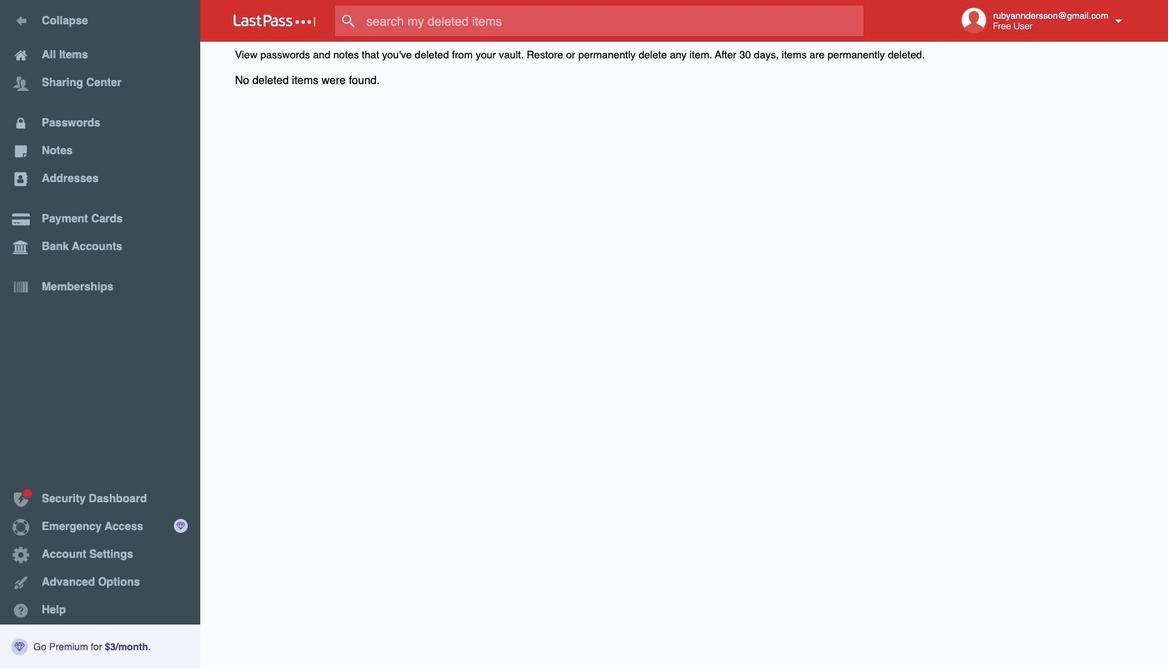 Task type: locate. For each thing, give the bounding box(es) containing it.
lastpass image
[[234, 15, 316, 27]]



Task type: describe. For each thing, give the bounding box(es) containing it.
Search search field
[[335, 6, 891, 36]]

main navigation navigation
[[0, 0, 200, 670]]

search my deleted items text field
[[335, 6, 891, 36]]



Task type: vqa. For each thing, say whether or not it's contained in the screenshot.
the Search search field
yes



